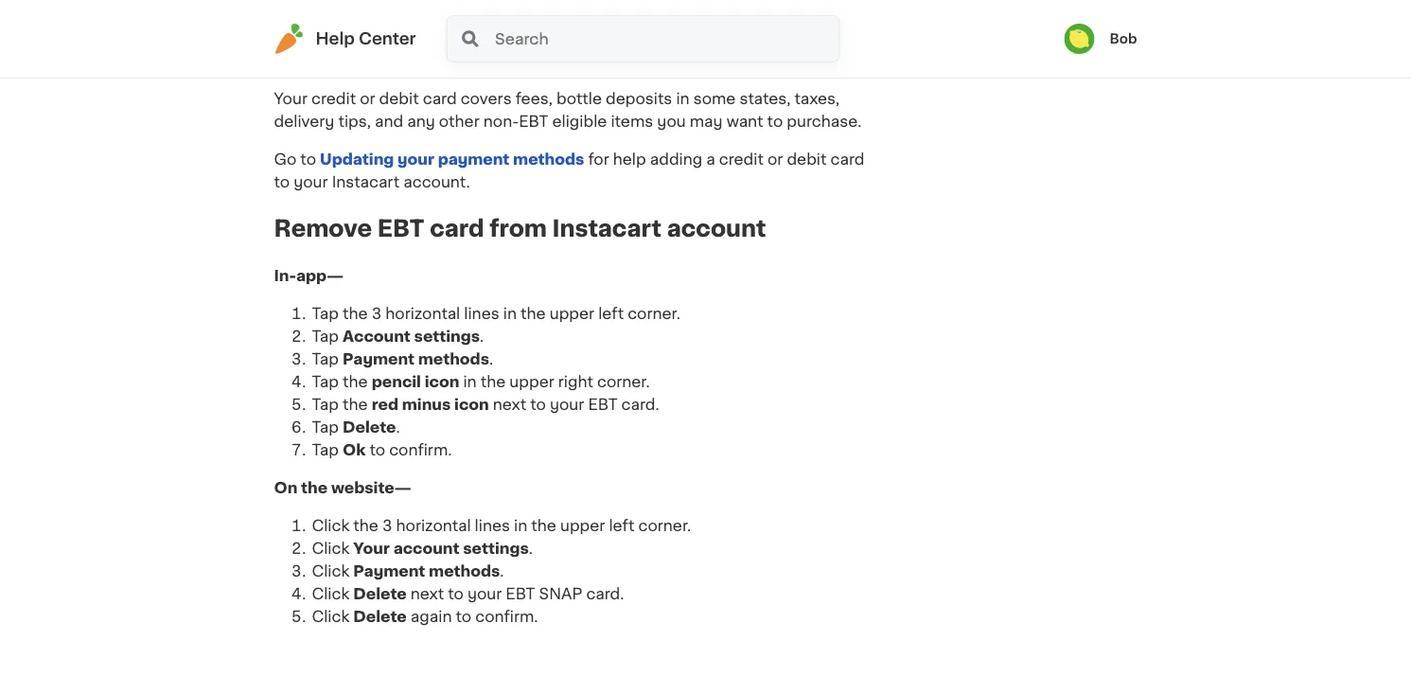 Task type: vqa. For each thing, say whether or not it's contained in the screenshot.
self
no



Task type: locate. For each thing, give the bounding box(es) containing it.
your
[[274, 91, 308, 106], [353, 541, 390, 556]]

1 horizontal spatial a
[[707, 151, 716, 166]]

1 vertical spatial a
[[707, 151, 716, 166]]

must
[[353, 30, 392, 45]]

credit
[[477, 30, 521, 45], [312, 91, 356, 106], [719, 151, 764, 166]]

3 down website—
[[383, 519, 392, 534]]

credit inside you must also add a credit or debit card to your instacart account to use your ebt card.
[[477, 30, 521, 45]]

1 vertical spatial your
[[353, 541, 390, 556]]

upper up snap
[[560, 519, 605, 534]]

lines
[[464, 306, 500, 322], [475, 519, 510, 534]]

your down go on the top of page
[[294, 174, 328, 189]]

updating your payment methods link
[[320, 151, 585, 166]]

card up bottle
[[588, 30, 622, 45]]

other
[[439, 113, 480, 129]]

from
[[490, 218, 547, 240]]

account down adding
[[667, 218, 766, 240]]

payment up again
[[353, 564, 425, 579]]

the
[[343, 306, 368, 322], [521, 306, 546, 322], [343, 375, 368, 390], [481, 375, 506, 390], [343, 397, 368, 412], [301, 481, 328, 496], [353, 519, 379, 534], [531, 519, 557, 534]]

1 vertical spatial icon
[[455, 397, 489, 412]]

1 vertical spatial credit
[[312, 91, 356, 106]]

1 vertical spatial debit
[[379, 91, 419, 106]]

0 vertical spatial settings
[[414, 329, 480, 344]]

debit
[[544, 30, 584, 45], [379, 91, 419, 106], [787, 151, 827, 166]]

1 vertical spatial or
[[360, 91, 375, 106]]

or
[[525, 30, 541, 45], [360, 91, 375, 106], [768, 151, 783, 166]]

0 horizontal spatial your
[[274, 91, 308, 106]]

the up snap
[[531, 519, 557, 534]]

1 horizontal spatial 3
[[383, 519, 392, 534]]

bob link
[[1065, 24, 1138, 54]]

methods down eligible
[[513, 151, 585, 166]]

next up again
[[411, 587, 444, 602]]

icon up minus
[[425, 375, 460, 390]]

0 horizontal spatial next
[[411, 587, 444, 602]]

methods inside click the 3 horizontal lines in the upper left corner. click your account settings . click payment methods . click delete next to your ebt snap card. click delete again to confirm.
[[429, 564, 500, 579]]

payment
[[438, 151, 510, 166]]

account inside click the 3 horizontal lines in the upper left corner. click your account settings . click payment methods . click delete next to your ebt snap card. click delete again to confirm.
[[394, 541, 460, 556]]

1 vertical spatial card.
[[622, 397, 660, 412]]

icon right minus
[[455, 397, 489, 412]]

1 horizontal spatial credit
[[477, 30, 521, 45]]

covers
[[461, 91, 512, 106]]

settings inside tap the 3 horizontal lines in the upper left corner. tap account settings . tap payment methods . tap the pencil icon in the upper right corner. tap the red minus icon next to your ebt card. tap delete . tap ok to confirm.
[[414, 329, 480, 344]]

confirm. right again
[[476, 609, 538, 625]]

or up fees,
[[525, 30, 541, 45]]

0 vertical spatial delete
[[343, 420, 396, 435]]

1 vertical spatial instacart
[[332, 174, 400, 189]]

debit down purchase.
[[787, 151, 827, 166]]

horizontal up account
[[386, 306, 460, 322]]

account
[[755, 30, 818, 45], [667, 218, 766, 240], [394, 541, 460, 556]]

horizontal
[[386, 306, 460, 322], [396, 519, 471, 534]]

instacart up some
[[684, 30, 751, 45]]

card down the account.
[[430, 218, 484, 240]]

help center link
[[274, 24, 416, 54]]

2 vertical spatial methods
[[429, 564, 500, 579]]

corner. inside click the 3 horizontal lines in the upper left corner. click your account settings . click payment methods . click delete next to your ebt snap card. click delete again to confirm.
[[639, 519, 691, 534]]

card.
[[346, 53, 384, 68], [622, 397, 660, 412], [586, 587, 624, 602]]

help
[[613, 151, 646, 166]]

2 vertical spatial corner.
[[639, 519, 691, 534]]

2 vertical spatial debit
[[787, 151, 827, 166]]

card down purchase.
[[831, 151, 865, 166]]

0 horizontal spatial confirm.
[[389, 443, 452, 458]]

a
[[464, 30, 473, 45], [707, 151, 716, 166]]

the down website—
[[353, 519, 379, 534]]

remove
[[274, 218, 372, 240]]

1 horizontal spatial your
[[353, 541, 390, 556]]

0 horizontal spatial credit
[[312, 91, 356, 106]]

1 vertical spatial settings
[[463, 541, 529, 556]]

ebt down fees,
[[519, 113, 549, 129]]

next
[[493, 397, 527, 412], [411, 587, 444, 602]]

0 vertical spatial lines
[[464, 306, 500, 322]]

card inside you must also add a credit or debit card to your instacart account to use your ebt card.
[[588, 30, 622, 45]]

your up deposits
[[646, 30, 680, 45]]

upper
[[550, 306, 595, 322], [510, 375, 555, 390], [560, 519, 605, 534]]

0 horizontal spatial or
[[360, 91, 375, 106]]

credit down want
[[719, 151, 764, 166]]

0 vertical spatial horizontal
[[386, 306, 460, 322]]

center
[[359, 31, 416, 47]]

again
[[411, 609, 452, 625]]

methods up again
[[429, 564, 500, 579]]

confirm. down minus
[[389, 443, 452, 458]]

card. inside tap the 3 horizontal lines in the upper left corner. tap account settings . tap payment methods . tap the pencil icon in the upper right corner. tap the red minus icon next to your ebt card. tap delete . tap ok to confirm.
[[622, 397, 660, 412]]

tap the 3 horizontal lines in the upper left corner. tap account settings . tap payment methods . tap the pencil icon in the upper right corner. tap the red minus icon next to your ebt card. tap delete . tap ok to confirm.
[[312, 306, 681, 458]]

horizontal for account
[[396, 519, 471, 534]]

your left snap
[[468, 587, 502, 602]]

0 vertical spatial instacart
[[684, 30, 751, 45]]

your down website—
[[353, 541, 390, 556]]

or inside for help adding a credit or debit card to your instacart account.
[[768, 151, 783, 166]]

card. inside you must also add a credit or debit card to your instacart account to use your ebt card.
[[346, 53, 384, 68]]

account up the states,
[[755, 30, 818, 45]]

for
[[588, 151, 609, 166]]

horizontal down website—
[[396, 519, 471, 534]]

1 vertical spatial methods
[[418, 352, 490, 367]]

credit right add
[[477, 30, 521, 45]]

0 vertical spatial a
[[464, 30, 473, 45]]

1 horizontal spatial confirm.
[[476, 609, 538, 625]]

0 vertical spatial debit
[[544, 30, 584, 45]]

instacart inside you must also add a credit or debit card to your instacart account to use your ebt card.
[[684, 30, 751, 45]]

lines for settings
[[475, 519, 510, 534]]

ebt
[[312, 53, 342, 68], [519, 113, 549, 129], [378, 218, 425, 240], [588, 397, 618, 412], [506, 587, 535, 602]]

1 vertical spatial horizontal
[[396, 519, 471, 534]]

2 vertical spatial account
[[394, 541, 460, 556]]

go to updating your payment methods
[[274, 151, 585, 166]]

upper up right
[[550, 306, 595, 322]]

your down 'note:'
[[274, 53, 309, 68]]

instacart inside for help adding a credit or debit card to your instacart account.
[[332, 174, 400, 189]]

instacart down updating
[[332, 174, 400, 189]]

0 vertical spatial upper
[[550, 306, 595, 322]]

a right adding
[[707, 151, 716, 166]]

methods
[[513, 151, 585, 166], [418, 352, 490, 367], [429, 564, 500, 579]]

3 up account
[[372, 306, 382, 322]]

0 horizontal spatial instacart
[[332, 174, 400, 189]]

to
[[626, 30, 642, 45], [822, 30, 838, 45], [767, 113, 783, 129], [300, 151, 316, 166], [274, 174, 290, 189], [530, 397, 546, 412], [370, 443, 385, 458], [448, 587, 464, 602], [456, 609, 472, 625]]

ebt down right
[[588, 397, 618, 412]]

2 horizontal spatial instacart
[[684, 30, 751, 45]]

2 vertical spatial credit
[[719, 151, 764, 166]]

instacart down for help adding a credit or debit card to your instacart account.
[[552, 218, 662, 240]]

3
[[372, 306, 382, 322], [383, 519, 392, 534]]

0 vertical spatial payment
[[343, 352, 415, 367]]

account up again
[[394, 541, 460, 556]]

credit inside for help adding a credit or debit card to your instacart account.
[[719, 151, 764, 166]]

horizontal inside click the 3 horizontal lines in the upper left corner. click your account settings . click payment methods . click delete next to your ebt snap card. click delete again to confirm.
[[396, 519, 471, 534]]

0 vertical spatial account
[[755, 30, 818, 45]]

lines inside tap the 3 horizontal lines in the upper left corner. tap account settings . tap payment methods . tap the pencil icon in the upper right corner. tap the red minus icon next to your ebt card. tap delete . tap ok to confirm.
[[464, 306, 500, 322]]

instacart image
[[274, 24, 304, 54]]

2 horizontal spatial or
[[768, 151, 783, 166]]

1 vertical spatial confirm.
[[476, 609, 538, 625]]

next inside click the 3 horizontal lines in the upper left corner. click your account settings . click payment methods . click delete next to your ebt snap card. click delete again to confirm.
[[411, 587, 444, 602]]

0 vertical spatial credit
[[477, 30, 521, 45]]

left inside tap the 3 horizontal lines in the upper left corner. tap account settings . tap payment methods . tap the pencil icon in the upper right corner. tap the red minus icon next to your ebt card. tap delete . tap ok to confirm.
[[599, 306, 624, 322]]

fees,
[[516, 91, 553, 106]]

2 vertical spatial upper
[[560, 519, 605, 534]]

or down the states,
[[768, 151, 783, 166]]

3 for your
[[383, 519, 392, 534]]

ebt down help
[[312, 53, 342, 68]]

the up account
[[343, 306, 368, 322]]

0 vertical spatial corner.
[[628, 306, 681, 322]]

2 vertical spatial card.
[[586, 587, 624, 602]]

some
[[694, 91, 736, 106]]

0 vertical spatial card.
[[346, 53, 384, 68]]

1 horizontal spatial or
[[525, 30, 541, 45]]

bob
[[1110, 32, 1138, 45]]

horizontal inside tap the 3 horizontal lines in the upper left corner. tap account settings . tap payment methods . tap the pencil icon in the upper right corner. tap the red minus icon next to your ebt card. tap delete . tap ok to confirm.
[[386, 306, 460, 322]]

payment inside tap the 3 horizontal lines in the upper left corner. tap account settings . tap payment methods . tap the pencil icon in the upper right corner. tap the red minus icon next to your ebt card. tap delete . tap ok to confirm.
[[343, 352, 415, 367]]

website—
[[331, 481, 411, 496]]

instacart
[[684, 30, 751, 45], [332, 174, 400, 189], [552, 218, 662, 240]]

0 horizontal spatial debit
[[379, 91, 419, 106]]

payment
[[343, 352, 415, 367], [353, 564, 425, 579]]

0 vertical spatial or
[[525, 30, 541, 45]]

0 vertical spatial 3
[[372, 306, 382, 322]]

next right minus
[[493, 397, 527, 412]]

settings
[[414, 329, 480, 344], [463, 541, 529, 556]]

ebt down the account.
[[378, 218, 425, 240]]

ebt left snap
[[506, 587, 535, 602]]

1 horizontal spatial debit
[[544, 30, 584, 45]]

0 vertical spatial confirm.
[[389, 443, 452, 458]]

1 vertical spatial lines
[[475, 519, 510, 534]]

in
[[676, 91, 690, 106], [503, 306, 517, 322], [463, 375, 477, 390], [514, 519, 528, 534]]

tap
[[312, 306, 339, 322], [312, 329, 339, 344], [312, 352, 339, 367], [312, 375, 339, 390], [312, 397, 339, 412], [312, 420, 339, 435], [312, 443, 339, 458]]

card
[[588, 30, 622, 45], [423, 91, 457, 106], [831, 151, 865, 166], [430, 218, 484, 240]]

credit up tips,
[[312, 91, 356, 106]]

add
[[431, 30, 460, 45]]

1 vertical spatial next
[[411, 587, 444, 602]]

delivery
[[274, 113, 335, 129]]

1 vertical spatial account
[[667, 218, 766, 240]]

0 vertical spatial left
[[599, 306, 624, 322]]

2 vertical spatial or
[[768, 151, 783, 166]]

1 vertical spatial payment
[[353, 564, 425, 579]]

7 tap from the top
[[312, 443, 339, 458]]

0 horizontal spatial a
[[464, 30, 473, 45]]

0 vertical spatial methods
[[513, 151, 585, 166]]

1 horizontal spatial next
[[493, 397, 527, 412]]

click
[[312, 519, 350, 534], [312, 541, 350, 556], [312, 564, 350, 579], [312, 587, 350, 602], [312, 609, 350, 625]]

0 vertical spatial your
[[274, 91, 308, 106]]

taxes,
[[795, 91, 840, 106]]

2 tap from the top
[[312, 329, 339, 344]]

left
[[599, 306, 624, 322], [609, 519, 635, 534]]

to inside for help adding a credit or debit card to your instacart account.
[[274, 174, 290, 189]]

card inside your credit or debit card covers fees, bottle deposits in some states, taxes, delivery tips, and any other non-ebt eligible items you may want to purchase.
[[423, 91, 457, 106]]

app—
[[296, 269, 344, 284]]

on the website—
[[274, 481, 411, 496]]

left inside click the 3 horizontal lines in the upper left corner. click your account settings . click payment methods . click delete next to your ebt snap card. click delete again to confirm.
[[609, 519, 635, 534]]

upper left right
[[510, 375, 555, 390]]

0 vertical spatial next
[[493, 397, 527, 412]]

the left pencil
[[343, 375, 368, 390]]

or up tips,
[[360, 91, 375, 106]]

methods up minus
[[418, 352, 490, 367]]

1 vertical spatial left
[[609, 519, 635, 534]]

4 tap from the top
[[312, 375, 339, 390]]

in-
[[274, 269, 296, 284]]

pencil
[[372, 375, 421, 390]]

confirm.
[[389, 443, 452, 458], [476, 609, 538, 625]]

payment down account
[[343, 352, 415, 367]]

3 tap from the top
[[312, 352, 339, 367]]

3 inside tap the 3 horizontal lines in the upper left corner. tap account settings . tap payment methods . tap the pencil icon in the upper right corner. tap the red minus icon next to your ebt card. tap delete . tap ok to confirm.
[[372, 306, 382, 322]]

your inside click the 3 horizontal lines in the upper left corner. click your account settings . click payment methods . click delete next to your ebt snap card. click delete again to confirm.
[[353, 541, 390, 556]]

your
[[646, 30, 680, 45], [274, 53, 309, 68], [398, 151, 435, 166], [294, 174, 328, 189], [550, 397, 584, 412], [468, 587, 502, 602]]

.
[[480, 329, 484, 344], [490, 352, 493, 367], [396, 420, 400, 435], [529, 541, 533, 556], [500, 564, 504, 579]]

debit up and
[[379, 91, 419, 106]]

3 inside click the 3 horizontal lines in the upper left corner. click your account settings . click payment methods . click delete next to your ebt snap card. click delete again to confirm.
[[383, 519, 392, 534]]

delete
[[343, 420, 396, 435], [353, 587, 407, 602], [353, 609, 407, 625]]

a right add
[[464, 30, 473, 45]]

bottle
[[557, 91, 602, 106]]

debit up bottle
[[544, 30, 584, 45]]

your down right
[[550, 397, 584, 412]]

account inside you must also add a credit or debit card to your instacart account to use your ebt card.
[[755, 30, 818, 45]]

2 horizontal spatial credit
[[719, 151, 764, 166]]

1 tap from the top
[[312, 306, 339, 322]]

lines inside click the 3 horizontal lines in the upper left corner. click your account settings . click payment methods . click delete next to your ebt snap card. click delete again to confirm.
[[475, 519, 510, 534]]

the down remove ebt card from instacart account
[[521, 306, 546, 322]]

5 tap from the top
[[312, 397, 339, 412]]

confirm. inside tap the 3 horizontal lines in the upper left corner. tap account settings . tap payment methods . tap the pencil icon in the upper right corner. tap the red minus icon next to your ebt card. tap delete . tap ok to confirm.
[[389, 443, 452, 458]]

2 horizontal spatial debit
[[787, 151, 827, 166]]

1 vertical spatial 3
[[383, 519, 392, 534]]

upper inside click the 3 horizontal lines in the upper left corner. click your account settings . click payment methods . click delete next to your ebt snap card. click delete again to confirm.
[[560, 519, 605, 534]]

corner.
[[628, 306, 681, 322], [597, 375, 650, 390], [639, 519, 691, 534]]

click the 3 horizontal lines in the upper left corner. click your account settings . click payment methods . click delete next to your ebt snap card. click delete again to confirm.
[[312, 519, 691, 625]]

1 horizontal spatial instacart
[[552, 218, 662, 240]]

settings inside click the 3 horizontal lines in the upper left corner. click your account settings . click payment methods . click delete next to your ebt snap card. click delete again to confirm.
[[463, 541, 529, 556]]

2 vertical spatial delete
[[353, 609, 407, 625]]

ok
[[343, 443, 366, 458]]

0 horizontal spatial 3
[[372, 306, 382, 322]]

updating
[[320, 151, 394, 166]]

card up any
[[423, 91, 457, 106]]

your up the delivery
[[274, 91, 308, 106]]

card. inside click the 3 horizontal lines in the upper left corner. click your account settings . click payment methods . click delete next to your ebt snap card. click delete again to confirm.
[[586, 587, 624, 602]]

icon
[[425, 375, 460, 390], [455, 397, 489, 412]]



Task type: describe. For each thing, give the bounding box(es) containing it.
ebt inside tap the 3 horizontal lines in the upper left corner. tap account settings . tap payment methods . tap the pencil icon in the upper right corner. tap the red minus icon next to your ebt card. tap delete . tap ok to confirm.
[[588, 397, 618, 412]]

want
[[727, 113, 764, 129]]

deposits
[[606, 91, 673, 106]]

account.
[[404, 174, 470, 189]]

also
[[396, 30, 427, 45]]

5 click from the top
[[312, 609, 350, 625]]

purchase.
[[787, 113, 862, 129]]

and
[[375, 113, 403, 129]]

or inside your credit or debit card covers fees, bottle deposits in some states, taxes, delivery tips, and any other non-ebt eligible items you may want to purchase.
[[360, 91, 375, 106]]

snap
[[539, 587, 583, 602]]

upper for .
[[550, 306, 595, 322]]

upper for settings
[[560, 519, 605, 534]]

right
[[558, 375, 594, 390]]

account
[[343, 329, 411, 344]]

help
[[316, 31, 355, 47]]

debit inside you must also add a credit or debit card to your instacart account to use your ebt card.
[[544, 30, 584, 45]]

non-
[[484, 113, 519, 129]]

you
[[657, 113, 686, 129]]

a inside you must also add a credit or debit card to your instacart account to use your ebt card.
[[464, 30, 473, 45]]

left for corner.
[[599, 306, 624, 322]]

account for click the 3 horizontal lines in the upper left corner. click your account settings . click payment methods . click delete next to your ebt snap card. click delete again to confirm.
[[394, 541, 460, 556]]

corner. for tap the 3 horizontal lines in the upper left corner. tap account settings . tap payment methods . tap the pencil icon in the upper right corner. tap the red minus icon next to your ebt card. tap delete . tap ok to confirm.
[[628, 306, 681, 322]]

states,
[[740, 91, 791, 106]]

credit inside your credit or debit card covers fees, bottle deposits in some states, taxes, delivery tips, and any other non-ebt eligible items you may want to purchase.
[[312, 91, 356, 106]]

left for card.
[[609, 519, 635, 534]]

adding
[[650, 151, 703, 166]]

next inside tap the 3 horizontal lines in the upper left corner. tap account settings . tap payment methods . tap the pencil icon in the upper right corner. tap the red minus icon next to your ebt card. tap delete . tap ok to confirm.
[[493, 397, 527, 412]]

a inside for help adding a credit or debit card to your instacart account.
[[707, 151, 716, 166]]

items
[[611, 113, 654, 129]]

1 click from the top
[[312, 519, 350, 534]]

card inside for help adding a credit or debit card to your instacart account.
[[831, 151, 865, 166]]

your up the account.
[[398, 151, 435, 166]]

in-app—
[[274, 269, 344, 284]]

to inside your credit or debit card covers fees, bottle deposits in some states, taxes, delivery tips, and any other non-ebt eligible items you may want to purchase.
[[767, 113, 783, 129]]

tips,
[[338, 113, 371, 129]]

ebt inside you must also add a credit or debit card to your instacart account to use your ebt card.
[[312, 53, 342, 68]]

go
[[274, 151, 297, 166]]

6 tap from the top
[[312, 420, 339, 435]]

1 vertical spatial corner.
[[597, 375, 650, 390]]

you must also add a credit or debit card to your instacart account to use your ebt card.
[[274, 30, 869, 68]]

your inside your credit or debit card covers fees, bottle deposits in some states, taxes, delivery tips, and any other non-ebt eligible items you may want to purchase.
[[274, 91, 308, 106]]

confirm. inside click the 3 horizontal lines in the upper left corner. click your account settings . click payment methods . click delete next to your ebt snap card. click delete again to confirm.
[[476, 609, 538, 625]]

Search search field
[[493, 16, 839, 62]]

any
[[407, 113, 435, 129]]

debit inside your credit or debit card covers fees, bottle deposits in some states, taxes, delivery tips, and any other non-ebt eligible items you may want to purchase.
[[379, 91, 419, 106]]

user avatar image
[[1065, 24, 1095, 54]]

minus
[[402, 397, 451, 412]]

use
[[841, 30, 869, 45]]

debit inside for help adding a credit or debit card to your instacart account.
[[787, 151, 827, 166]]

4 click from the top
[[312, 587, 350, 602]]

in inside click the 3 horizontal lines in the upper left corner. click your account settings . click payment methods . click delete next to your ebt snap card. click delete again to confirm.
[[514, 519, 528, 534]]

note:
[[274, 30, 322, 45]]

for help adding a credit or debit card to your instacart account.
[[274, 151, 865, 189]]

your inside click the 3 horizontal lines in the upper left corner. click your account settings . click payment methods . click delete next to your ebt snap card. click delete again to confirm.
[[468, 587, 502, 602]]

delete inside tap the 3 horizontal lines in the upper left corner. tap account settings . tap payment methods . tap the pencil icon in the upper right corner. tap the red minus icon next to your ebt card. tap delete . tap ok to confirm.
[[343, 420, 396, 435]]

2 vertical spatial instacart
[[552, 218, 662, 240]]

3 click from the top
[[312, 564, 350, 579]]

horizontal for settings
[[386, 306, 460, 322]]

payment inside click the 3 horizontal lines in the upper left corner. click your account settings . click payment methods . click delete next to your ebt snap card. click delete again to confirm.
[[353, 564, 425, 579]]

on
[[274, 481, 298, 496]]

in inside your credit or debit card covers fees, bottle deposits in some states, taxes, delivery tips, and any other non-ebt eligible items you may want to purchase.
[[676, 91, 690, 106]]

red
[[372, 397, 399, 412]]

the right on
[[301, 481, 328, 496]]

lines for .
[[464, 306, 500, 322]]

remove ebt card from instacart account
[[274, 218, 766, 240]]

or inside you must also add a credit or debit card to your instacart account to use your ebt card.
[[525, 30, 541, 45]]

may
[[690, 113, 723, 129]]

your credit or debit card covers fees, bottle deposits in some states, taxes, delivery tips, and any other non-ebt eligible items you may want to purchase.
[[274, 91, 866, 129]]

you
[[322, 30, 350, 45]]

the left red
[[343, 397, 368, 412]]

the left right
[[481, 375, 506, 390]]

ebt inside your credit or debit card covers fees, bottle deposits in some states, taxes, delivery tips, and any other non-ebt eligible items you may want to purchase.
[[519, 113, 549, 129]]

1 vertical spatial delete
[[353, 587, 407, 602]]

2 click from the top
[[312, 541, 350, 556]]

1 vertical spatial upper
[[510, 375, 555, 390]]

corner. for click the 3 horizontal lines in the upper left corner. click your account settings . click payment methods . click delete next to your ebt snap card. click delete again to confirm.
[[639, 519, 691, 534]]

3 for account
[[372, 306, 382, 322]]

help center
[[316, 31, 416, 47]]

eligible
[[552, 113, 607, 129]]

account for you must also add a credit or debit card to your instacart account to use your ebt card.
[[755, 30, 818, 45]]

methods inside tap the 3 horizontal lines in the upper left corner. tap account settings . tap payment methods . tap the pencil icon in the upper right corner. tap the red minus icon next to your ebt card. tap delete . tap ok to confirm.
[[418, 352, 490, 367]]

your inside tap the 3 horizontal lines in the upper left corner. tap account settings . tap payment methods . tap the pencil icon in the upper right corner. tap the red minus icon next to your ebt card. tap delete . tap ok to confirm.
[[550, 397, 584, 412]]

your inside for help adding a credit or debit card to your instacart account.
[[294, 174, 328, 189]]

ebt inside click the 3 horizontal lines in the upper left corner. click your account settings . click payment methods . click delete next to your ebt snap card. click delete again to confirm.
[[506, 587, 535, 602]]

0 vertical spatial icon
[[425, 375, 460, 390]]



